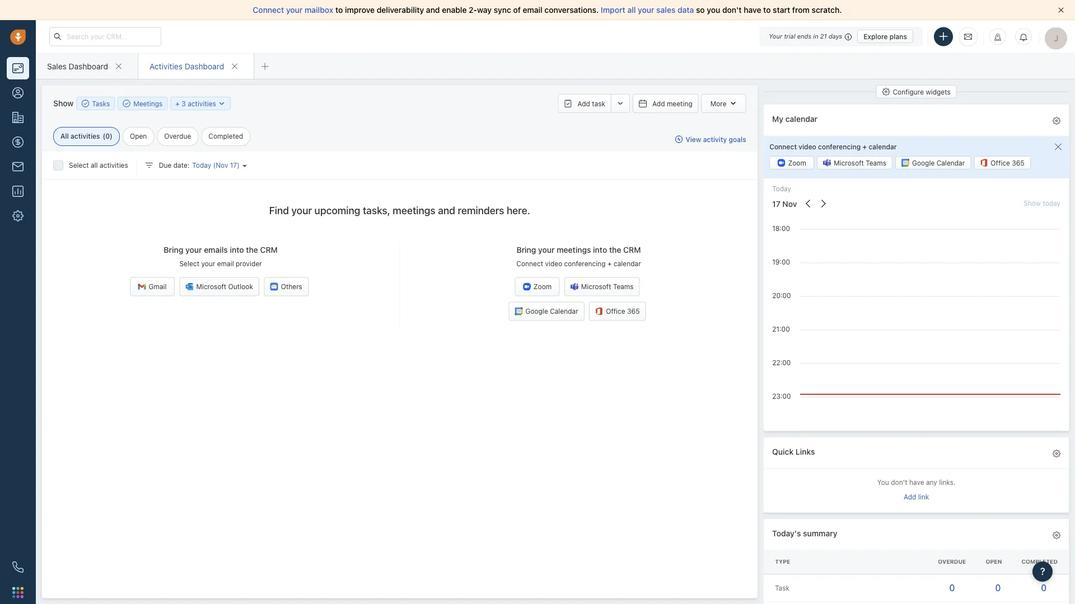 Task type: locate. For each thing, give the bounding box(es) containing it.
microsoft for bring your meetings into the crm
[[581, 283, 611, 291]]

1 horizontal spatial microsoft teams button
[[817, 156, 893, 170]]

upcoming
[[315, 204, 360, 216]]

connect left mailbox
[[253, 5, 284, 15]]

0 horizontal spatial zoom button
[[515, 277, 560, 296]]

( right date:
[[213, 162, 216, 169]]

sales dashboard
[[47, 62, 108, 71]]

0 vertical spatial zoom
[[788, 159, 807, 167]]

crm for bring your emails into the crm
[[260, 246, 278, 255]]

0 horizontal spatial the
[[246, 246, 258, 255]]

0 horizontal spatial add
[[578, 100, 590, 108]]

open
[[130, 132, 147, 140], [986, 559, 1002, 566]]

2 vertical spatial activities
[[100, 162, 128, 169]]

1 bring from the left
[[164, 246, 183, 255]]

) for today ( nov 17 )
[[237, 162, 240, 169]]

add inside "button"
[[653, 100, 665, 108]]

1 vertical spatial office
[[606, 308, 625, 316]]

)
[[110, 132, 113, 140], [237, 162, 240, 169]]

0 link
[[950, 583, 955, 594], [996, 583, 1001, 594], [1041, 583, 1047, 594]]

your for connect your mailbox to improve deliverability and enable 2-way sync of email conversations. import all your sales data so you don't have to start from scratch.
[[286, 5, 303, 15]]

have left start
[[744, 5, 761, 15]]

calendar for rightmost office 365 button
[[937, 159, 965, 167]]

activities right all on the left of the page
[[71, 132, 100, 140]]

0
[[105, 132, 110, 140], [950, 583, 955, 594], [996, 583, 1001, 594], [1041, 583, 1047, 594]]

crm inside bring your emails into the crm select your email provider
[[260, 246, 278, 255]]

bring your emails into the crm select your email provider
[[164, 246, 278, 268]]

1 horizontal spatial add
[[653, 100, 665, 108]]

your inside bring your meetings into the crm connect video conferencing + calendar
[[538, 246, 555, 255]]

microsoft
[[834, 159, 864, 167], [196, 283, 226, 291], [581, 283, 611, 291]]

today's
[[773, 530, 801, 539]]

don't right you
[[891, 479, 908, 487]]

0 horizontal spatial (
[[103, 132, 105, 140]]

2 into from the left
[[593, 246, 607, 255]]

email down emails
[[217, 260, 234, 268]]

to right mailbox
[[336, 5, 343, 15]]

add for add task
[[578, 100, 590, 108]]

0 horizontal spatial microsoft
[[196, 283, 226, 291]]

teams down bring your meetings into the crm connect video conferencing + calendar
[[613, 283, 634, 291]]

and left enable
[[426, 5, 440, 15]]

view
[[686, 136, 702, 143]]

activity
[[703, 136, 727, 143]]

dashboard up + 3 activities 'button'
[[185, 62, 224, 71]]

task
[[592, 100, 606, 108]]

0 horizontal spatial video
[[545, 260, 563, 268]]

connect inside bring your meetings into the crm connect video conferencing + calendar
[[517, 260, 543, 268]]

1 vertical spatial video
[[545, 260, 563, 268]]

add
[[578, 100, 590, 108], [653, 100, 665, 108], [904, 494, 917, 501]]

0 vertical spatial overdue
[[164, 132, 191, 140]]

1 vertical spatial zoom button
[[515, 277, 560, 296]]

0 horizontal spatial today
[[192, 162, 211, 169]]

microsoft teams button down connect video conferencing + calendar
[[817, 156, 893, 170]]

1 vertical spatial have
[[910, 479, 925, 487]]

dashboard right sales
[[69, 62, 108, 71]]

0 vertical spatial office 365 button
[[974, 156, 1031, 170]]

the inside bring your emails into the crm select your email provider
[[246, 246, 258, 255]]

your
[[286, 5, 303, 15], [638, 5, 655, 15], [292, 204, 312, 216], [185, 246, 202, 255], [538, 246, 555, 255], [201, 260, 215, 268]]

in
[[813, 33, 819, 40]]

microsoft teams for 'microsoft teams' button associated with office 365 button to the bottom
[[581, 283, 634, 291]]

add link
[[904, 494, 929, 501]]

overdue
[[164, 132, 191, 140], [938, 559, 966, 566]]

show
[[53, 99, 74, 108]]

links
[[796, 448, 815, 457]]

your for bring your meetings into the crm connect video conferencing + calendar
[[538, 246, 555, 255]]

goals
[[729, 136, 746, 143]]

1 vertical spatial calendar
[[869, 143, 897, 151]]

the for meetings
[[609, 246, 621, 255]]

1 horizontal spatial google
[[912, 159, 935, 167]]

task
[[775, 585, 790, 593]]

0 vertical spatial completed
[[209, 132, 243, 140]]

2 the from the left
[[609, 246, 621, 255]]

microsoft down bring your meetings into the crm connect video conferencing + calendar
[[581, 283, 611, 291]]

teams down connect video conferencing + calendar
[[866, 159, 887, 167]]

1 horizontal spatial connect
[[517, 260, 543, 268]]

2 vertical spatial connect
[[517, 260, 543, 268]]

0 vertical spatial all
[[628, 5, 636, 15]]

1 horizontal spatial (
[[213, 162, 216, 169]]

0 horizontal spatial teams
[[613, 283, 634, 291]]

microsoft down connect video conferencing + calendar
[[834, 159, 864, 167]]

microsoft teams down connect video conferencing + calendar
[[834, 159, 887, 167]]

have
[[744, 5, 761, 15], [910, 479, 925, 487]]

1 vertical spatial teams
[[613, 283, 634, 291]]

22:00
[[773, 359, 791, 367]]

2-
[[469, 5, 477, 15]]

1 vertical spatial +
[[863, 143, 867, 151]]

to
[[336, 5, 343, 15], [764, 5, 771, 15]]

1 horizontal spatial into
[[593, 246, 607, 255]]

dashboard for sales dashboard
[[69, 62, 108, 71]]

0 vertical spatial microsoft teams
[[834, 159, 887, 167]]

1 horizontal spatial 365
[[1012, 159, 1025, 167]]

1 horizontal spatial today
[[773, 185, 791, 193]]

add for add link
[[904, 494, 917, 501]]

1 horizontal spatial calendar
[[786, 115, 818, 124]]

0 vertical spatial calendar
[[786, 115, 818, 124]]

google calendar button
[[896, 156, 971, 170], [509, 302, 585, 321]]

0 vertical spatial office
[[991, 159, 1010, 167]]

0 horizontal spatial google calendar button
[[509, 302, 585, 321]]

1 vertical spatial office 365
[[606, 308, 640, 316]]

bring down here.
[[517, 246, 536, 255]]

1 vertical spatial google calendar
[[526, 308, 579, 316]]

and left reminders
[[438, 204, 455, 216]]

1 vertical spatial 365
[[627, 308, 640, 316]]

add left link on the bottom right of the page
[[904, 494, 917, 501]]

Search your CRM... text field
[[49, 27, 161, 46]]

microsoft teams button
[[817, 156, 893, 170], [565, 277, 640, 296]]

0 horizontal spatial connect
[[253, 5, 284, 15]]

1 vertical spatial all
[[91, 162, 98, 169]]

2 bring from the left
[[517, 246, 536, 255]]

and
[[426, 5, 440, 15], [438, 204, 455, 216]]

today up 17 nov at the right of page
[[773, 185, 791, 193]]

0 horizontal spatial into
[[230, 246, 244, 255]]

1 horizontal spatial teams
[[866, 159, 887, 167]]

1 into from the left
[[230, 246, 244, 255]]

select up microsoft outlook button
[[180, 260, 199, 268]]

all down all activities ( 0 )
[[91, 162, 98, 169]]

add inside button
[[578, 100, 590, 108]]

1 horizontal spatial zoom button
[[770, 156, 815, 170]]

nov up 18:00
[[783, 200, 797, 209]]

scratch.
[[812, 5, 842, 15]]

office 365 button
[[974, 156, 1031, 170], [589, 302, 646, 321]]

1 horizontal spatial the
[[609, 246, 621, 255]]

1 horizontal spatial all
[[628, 5, 636, 15]]

1 horizontal spatial calendar
[[937, 159, 965, 167]]

down image
[[218, 100, 226, 108]]

1 horizontal spatial office 365
[[991, 159, 1025, 167]]

1 crm from the left
[[260, 246, 278, 255]]

select inside bring your emails into the crm select your email provider
[[180, 260, 199, 268]]

activities right 3
[[188, 100, 216, 108]]

1 vertical spatial microsoft teams
[[581, 283, 634, 291]]

today for today
[[773, 185, 791, 193]]

activities down all activities ( 0 )
[[100, 162, 128, 169]]

1 horizontal spatial open
[[986, 559, 1002, 566]]

(
[[103, 132, 105, 140], [213, 162, 216, 169]]

19:00
[[773, 259, 790, 266]]

0 horizontal spatial +
[[175, 100, 180, 108]]

today for today ( nov 17 )
[[192, 162, 211, 169]]

bring inside bring your emails into the crm select your email provider
[[164, 246, 183, 255]]

the inside bring your meetings into the crm connect video conferencing + calendar
[[609, 246, 621, 255]]

0 horizontal spatial office
[[606, 308, 625, 316]]

0 horizontal spatial )
[[110, 132, 113, 140]]

0 horizontal spatial bring
[[164, 246, 183, 255]]

google calendar button for 'microsoft teams' button associated with office 365 button to the bottom
[[509, 302, 585, 321]]

don't right the you
[[723, 5, 742, 15]]

due date:
[[159, 162, 190, 169]]

1 vertical spatial nov
[[783, 200, 797, 209]]

bring up gmail
[[164, 246, 183, 255]]

0 horizontal spatial calendar
[[614, 260, 641, 268]]

add meeting
[[653, 100, 693, 108]]

0 horizontal spatial overdue
[[164, 132, 191, 140]]

1 vertical spatial today
[[773, 185, 791, 193]]

conferencing inside bring your meetings into the crm connect video conferencing + calendar
[[564, 260, 606, 268]]

17 nov
[[773, 200, 797, 209]]

explore plans
[[864, 32, 907, 40]]

1 vertical spatial select
[[180, 260, 199, 268]]

0 vertical spatial google calendar button
[[896, 156, 971, 170]]

all
[[628, 5, 636, 15], [91, 162, 98, 169]]

nov right date:
[[216, 162, 228, 169]]

0 horizontal spatial zoom
[[534, 283, 552, 291]]

microsoft teams button down bring your meetings into the crm connect video conferencing + calendar
[[565, 277, 640, 296]]

office 365 for rightmost office 365 button
[[991, 159, 1025, 167]]

teams
[[866, 159, 887, 167], [613, 283, 634, 291]]

zoom down connect video conferencing + calendar
[[788, 159, 807, 167]]

0 vertical spatial office 365
[[991, 159, 1025, 167]]

1 the from the left
[[246, 246, 258, 255]]

calendar
[[786, 115, 818, 124], [869, 143, 897, 151], [614, 260, 641, 268]]

the for emails
[[246, 246, 258, 255]]

completed for overdue
[[209, 132, 243, 140]]

1 horizontal spatial dashboard
[[185, 62, 224, 71]]

1 horizontal spatial google calendar button
[[896, 156, 971, 170]]

zoom button down bring your meetings into the crm connect video conferencing + calendar
[[515, 277, 560, 296]]

1 horizontal spatial 0 link
[[996, 583, 1001, 594]]

add left the meeting
[[653, 100, 665, 108]]

0 horizontal spatial meetings
[[393, 204, 436, 216]]

sales
[[47, 62, 67, 71]]

365 for office 365 button to the bottom
[[627, 308, 640, 316]]

email right of
[[523, 5, 543, 15]]

microsoft teams button for office 365 button to the bottom
[[565, 277, 640, 296]]

connect
[[253, 5, 284, 15], [770, 143, 797, 151], [517, 260, 543, 268]]

nov
[[216, 162, 228, 169], [783, 200, 797, 209]]

configure widgets
[[893, 88, 951, 96]]

1 vertical spatial don't
[[891, 479, 908, 487]]

1 vertical spatial completed
[[1022, 559, 1058, 566]]

explore
[[864, 32, 888, 40]]

select down all activities ( 0 )
[[69, 162, 89, 169]]

today right date:
[[192, 162, 211, 169]]

office
[[991, 159, 1010, 167], [606, 308, 625, 316]]

0 horizontal spatial have
[[744, 5, 761, 15]]

1 horizontal spatial to
[[764, 5, 771, 15]]

close image
[[1059, 7, 1064, 13]]

zoom button up 17 nov at the right of page
[[770, 156, 815, 170]]

microsoft for bring your emails into the crm
[[196, 283, 226, 291]]

2 crm from the left
[[623, 246, 641, 255]]

0 horizontal spatial 0 link
[[950, 583, 955, 594]]

1 horizontal spatial bring
[[517, 246, 536, 255]]

0 vertical spatial activities
[[188, 100, 216, 108]]

2 dashboard from the left
[[185, 62, 224, 71]]

crm inside bring your meetings into the crm connect video conferencing + calendar
[[623, 246, 641, 255]]

17 right date:
[[230, 162, 237, 169]]

bring inside bring your meetings into the crm connect video conferencing + calendar
[[517, 246, 536, 255]]

1 dashboard from the left
[[69, 62, 108, 71]]

add for add meeting
[[653, 100, 665, 108]]

you don't have any links.
[[878, 479, 956, 487]]

0 vertical spatial connect
[[253, 5, 284, 15]]

1 vertical spatial meetings
[[557, 246, 591, 255]]

office 365 for office 365 button to the bottom
[[606, 308, 640, 316]]

0 vertical spatial teams
[[866, 159, 887, 167]]

add left the task
[[578, 100, 590, 108]]

+ inside + 3 activities link
[[175, 100, 180, 108]]

zoom down bring your meetings into the crm connect video conferencing + calendar
[[534, 283, 552, 291]]

1 vertical spatial email
[[217, 260, 234, 268]]

email
[[523, 5, 543, 15], [217, 260, 234, 268]]

microsoft teams down bring your meetings into the crm connect video conferencing + calendar
[[581, 283, 634, 291]]

2 vertical spatial calendar
[[614, 260, 641, 268]]

today's summary
[[773, 530, 838, 539]]

links.
[[939, 479, 956, 487]]

zoom
[[788, 159, 807, 167], [534, 283, 552, 291]]

into inside bring your emails into the crm select your email provider
[[230, 246, 244, 255]]

enable
[[442, 5, 467, 15]]

activities inside + 3 activities link
[[188, 100, 216, 108]]

video
[[799, 143, 817, 151], [545, 260, 563, 268]]

phone image
[[12, 562, 24, 574]]

connect down my
[[770, 143, 797, 151]]

bring your meetings into the crm connect video conferencing + calendar
[[517, 246, 641, 268]]

1 horizontal spatial meetings
[[557, 246, 591, 255]]

microsoft left outlook
[[196, 283, 226, 291]]

1 horizontal spatial nov
[[783, 200, 797, 209]]

2 to from the left
[[764, 5, 771, 15]]

3 0 link from the left
[[1041, 583, 1047, 594]]

17 up 18:00
[[773, 200, 781, 209]]

0 horizontal spatial office 365
[[606, 308, 640, 316]]

into inside bring your meetings into the crm connect video conferencing + calendar
[[593, 246, 607, 255]]

conferencing
[[818, 143, 861, 151], [564, 260, 606, 268]]

ends
[[797, 33, 812, 40]]

+ inside bring your meetings into the crm connect video conferencing + calendar
[[608, 260, 612, 268]]

have up add link
[[910, 479, 925, 487]]

0 vertical spatial calendar
[[937, 159, 965, 167]]

trial
[[784, 33, 796, 40]]

explore plans link
[[858, 30, 914, 43]]

0 horizontal spatial don't
[[723, 5, 742, 15]]

) for all activities ( 0 )
[[110, 132, 113, 140]]

all right import
[[628, 5, 636, 15]]

connect down here.
[[517, 260, 543, 268]]

2 horizontal spatial calendar
[[869, 143, 897, 151]]

1 vertical spatial calendar
[[550, 308, 579, 316]]

0 vertical spatial nov
[[216, 162, 228, 169]]

1 vertical spatial google calendar button
[[509, 302, 585, 321]]

google for 'microsoft teams' button associated with office 365 button to the bottom
[[526, 308, 548, 316]]

microsoft teams for 'microsoft teams' button corresponding to rightmost office 365 button
[[834, 159, 887, 167]]

from
[[793, 5, 810, 15]]

1 to from the left
[[336, 5, 343, 15]]

gmail button
[[130, 277, 175, 296]]

0 horizontal spatial 365
[[627, 308, 640, 316]]

( up select all activities
[[103, 132, 105, 140]]

to left start
[[764, 5, 771, 15]]

meetings inside bring your meetings into the crm connect video conferencing + calendar
[[557, 246, 591, 255]]

select
[[69, 162, 89, 169], [180, 260, 199, 268]]

0 vertical spatial microsoft teams button
[[817, 156, 893, 170]]

more
[[711, 100, 727, 108]]

1 horizontal spatial microsoft teams
[[834, 159, 887, 167]]



Task type: describe. For each thing, give the bounding box(es) containing it.
1 vertical spatial (
[[213, 162, 216, 169]]

today ( nov 17 )
[[192, 162, 240, 169]]

+ 3 activities
[[175, 100, 216, 108]]

you
[[707, 5, 721, 15]]

configure
[[893, 88, 924, 96]]

days
[[829, 33, 843, 40]]

reminders
[[458, 204, 504, 216]]

21
[[820, 33, 827, 40]]

data
[[678, 5, 694, 15]]

improve
[[345, 5, 375, 15]]

0 vertical spatial video
[[799, 143, 817, 151]]

add meeting button
[[633, 94, 699, 113]]

freshworks switcher image
[[12, 588, 24, 599]]

select all activities
[[69, 162, 128, 169]]

sync
[[494, 5, 511, 15]]

0 horizontal spatial select
[[69, 162, 89, 169]]

crm for bring your meetings into the crm
[[623, 246, 641, 255]]

+ 3 activities link
[[175, 98, 226, 109]]

tasks
[[92, 100, 110, 108]]

0 vertical spatial don't
[[723, 5, 742, 15]]

date:
[[173, 162, 190, 169]]

0 horizontal spatial nov
[[216, 162, 228, 169]]

meetings
[[133, 100, 163, 108]]

18:00
[[773, 225, 790, 233]]

google calendar button for 'microsoft teams' button corresponding to rightmost office 365 button
[[896, 156, 971, 170]]

microsoft outlook button
[[179, 277, 259, 296]]

dashboard for activities dashboard
[[185, 62, 224, 71]]

365 for rightmost office 365 button
[[1012, 159, 1025, 167]]

view activity goals link
[[675, 135, 746, 144]]

find your upcoming tasks, meetings and reminders here.
[[269, 204, 530, 216]]

provider
[[236, 260, 262, 268]]

1 vertical spatial office 365 button
[[589, 302, 646, 321]]

so
[[696, 5, 705, 15]]

teams for 'microsoft teams' button associated with office 365 button to the bottom
[[613, 283, 634, 291]]

add task
[[578, 100, 606, 108]]

0 vertical spatial meetings
[[393, 204, 436, 216]]

summary
[[803, 530, 838, 539]]

gmail
[[149, 283, 167, 291]]

your for find your upcoming tasks, meetings and reminders here.
[[292, 204, 312, 216]]

0 vertical spatial email
[[523, 5, 543, 15]]

all
[[60, 132, 69, 140]]

your for bring your emails into the crm select your email provider
[[185, 246, 202, 255]]

widgets
[[926, 88, 951, 96]]

connect video conferencing + calendar
[[770, 143, 897, 151]]

add task button
[[558, 94, 611, 113]]

send email image
[[965, 32, 972, 41]]

activities for all
[[100, 162, 128, 169]]

deliverability
[[377, 5, 424, 15]]

outlook
[[228, 283, 253, 291]]

meeting
[[667, 100, 693, 108]]

0 vertical spatial (
[[103, 132, 105, 140]]

view activity goals
[[686, 136, 746, 143]]

find
[[269, 204, 289, 216]]

you
[[878, 479, 889, 487]]

into for meetings
[[593, 246, 607, 255]]

google calendar for 'microsoft teams' button associated with office 365 button to the bottom
[[526, 308, 579, 316]]

your
[[769, 33, 783, 40]]

phone element
[[7, 557, 29, 579]]

1 horizontal spatial office
[[991, 159, 1010, 167]]

any
[[926, 479, 938, 487]]

zoom button for 'microsoft teams' button associated with office 365 button to the bottom
[[515, 277, 560, 296]]

1 0 link from the left
[[950, 583, 955, 594]]

of
[[513, 5, 521, 15]]

1 horizontal spatial office 365 button
[[974, 156, 1031, 170]]

due
[[159, 162, 172, 169]]

bring for bring your emails into the crm
[[164, 246, 183, 255]]

1 vertical spatial activities
[[71, 132, 100, 140]]

1 vertical spatial zoom
[[534, 283, 552, 291]]

all activities ( 0 )
[[60, 132, 113, 140]]

type
[[775, 559, 791, 566]]

zoom button for 'microsoft teams' button corresponding to rightmost office 365 button
[[770, 156, 815, 170]]

calendar for office 365 button to the bottom
[[550, 308, 579, 316]]

emails
[[204, 246, 228, 255]]

email inside bring your emails into the crm select your email provider
[[217, 260, 234, 268]]

mailbox
[[305, 5, 333, 15]]

microsoft teams button for rightmost office 365 button
[[817, 156, 893, 170]]

connect your mailbox link
[[253, 5, 336, 15]]

2 horizontal spatial microsoft
[[834, 159, 864, 167]]

plans
[[890, 32, 907, 40]]

0 vertical spatial and
[[426, 5, 440, 15]]

connect your mailbox to improve deliverability and enable 2-way sync of email conversations. import all your sales data so you don't have to start from scratch.
[[253, 5, 842, 15]]

others button
[[264, 277, 309, 296]]

completed for open
[[1022, 559, 1058, 566]]

3
[[182, 100, 186, 108]]

calendar inside bring your meetings into the crm connect video conferencing + calendar
[[614, 260, 641, 268]]

0 vertical spatial have
[[744, 5, 761, 15]]

connect for connect your mailbox to improve deliverability and enable 2-way sync of email conversations. import all your sales data so you don't have to start from scratch.
[[253, 5, 284, 15]]

sales
[[657, 5, 676, 15]]

into for emails
[[230, 246, 244, 255]]

21:00
[[773, 326, 790, 334]]

add link link
[[904, 493, 929, 505]]

1 horizontal spatial overdue
[[938, 559, 966, 566]]

tasks,
[[363, 204, 390, 216]]

import
[[601, 5, 626, 15]]

import all your sales data link
[[601, 5, 696, 15]]

others
[[281, 283, 302, 291]]

teams for 'microsoft teams' button corresponding to rightmost office 365 button
[[866, 159, 887, 167]]

20:00
[[773, 292, 791, 300]]

quick
[[773, 448, 794, 457]]

1 vertical spatial open
[[986, 559, 1002, 566]]

0 vertical spatial open
[[130, 132, 147, 140]]

1 horizontal spatial 17
[[773, 200, 781, 209]]

way
[[477, 5, 492, 15]]

activities
[[150, 62, 183, 71]]

23:00
[[773, 393, 791, 401]]

link
[[918, 494, 929, 501]]

bring for bring your meetings into the crm
[[517, 246, 536, 255]]

0 vertical spatial 17
[[230, 162, 237, 169]]

1 vertical spatial and
[[438, 204, 455, 216]]

microsoft outlook
[[196, 283, 253, 291]]

what's new image
[[994, 33, 1002, 41]]

+ 3 activities button
[[170, 97, 231, 110]]

activities for 3
[[188, 100, 216, 108]]

my
[[773, 115, 784, 124]]

google calendar for 'microsoft teams' button corresponding to rightmost office 365 button
[[912, 159, 965, 167]]

quick links
[[773, 448, 815, 457]]

start
[[773, 5, 791, 15]]

connect for connect video conferencing + calendar
[[770, 143, 797, 151]]

here.
[[507, 204, 530, 216]]

your trial ends in 21 days
[[769, 33, 843, 40]]

video inside bring your meetings into the crm connect video conferencing + calendar
[[545, 260, 563, 268]]

google for 'microsoft teams' button corresponding to rightmost office 365 button
[[912, 159, 935, 167]]

2 0 link from the left
[[996, 583, 1001, 594]]

0 horizontal spatial all
[[91, 162, 98, 169]]

1 horizontal spatial zoom
[[788, 159, 807, 167]]

conversations.
[[545, 5, 599, 15]]

my calendar
[[773, 115, 818, 124]]

1 horizontal spatial conferencing
[[818, 143, 861, 151]]

activities dashboard
[[150, 62, 224, 71]]



Task type: vqa. For each thing, say whether or not it's contained in the screenshot.
) for Today ( Nov 17 )
yes



